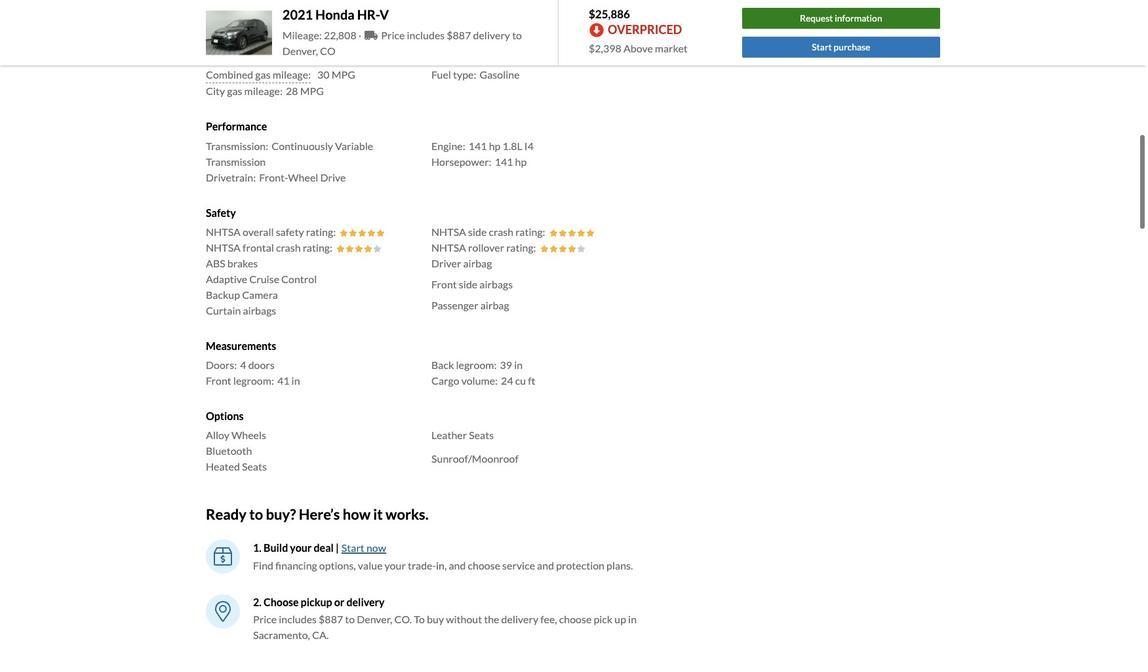 Task type: vqa. For each thing, say whether or not it's contained in the screenshot.
the value
yes



Task type: locate. For each thing, give the bounding box(es) containing it.
deal
[[314, 542, 334, 554]]

abs brakes adaptive cruise control backup camera curtain airbags
[[206, 257, 317, 317]]

0 horizontal spatial legroom:
[[233, 375, 274, 387]]

0 vertical spatial gas
[[474, 53, 489, 65]]

41
[[277, 375, 290, 387]]

0 horizontal spatial start
[[342, 542, 365, 554]]

trade-
[[408, 559, 436, 572]]

includes up highway
[[407, 29, 445, 41]]

truck moving image
[[365, 30, 378, 41]]

front down driver
[[432, 278, 457, 290]]

rating: up nhtsa rollover rating:
[[516, 225, 546, 238]]

crash up "rollover"
[[489, 225, 514, 238]]

$887 up ca.
[[319, 613, 343, 626]]

fuel down highway
[[432, 68, 451, 81]]

0 vertical spatial to
[[512, 29, 522, 41]]

2021 honda hr-v
[[283, 7, 389, 22]]

crash
[[489, 225, 514, 238], [276, 241, 301, 254]]

crash down safety on the top of the page
[[276, 241, 301, 254]]

1 vertical spatial airbag
[[481, 299, 509, 311]]

gas inside highway gas mileage: 34 mpg fuel type: gasoline
[[474, 53, 489, 65]]

1 vertical spatial side
[[459, 278, 478, 290]]

fuel inside fuel tank size: 13 gal combined gas mileage: 30 mpg city gas mileage: 28 mpg
[[206, 53, 226, 65]]

nhtsa for nhtsa side crash rating:
[[432, 225, 466, 238]]

it
[[373, 506, 383, 524]]

legroom: down doors
[[233, 375, 274, 387]]

mileage: up gasoline
[[491, 53, 530, 65]]

0 horizontal spatial and
[[449, 559, 466, 572]]

side for front
[[459, 278, 478, 290]]

fuel left economy
[[206, 34, 226, 46]]

hp left 1.8l
[[489, 139, 501, 152]]

chevron left image
[[765, 41, 773, 57]]

your up financing
[[290, 542, 312, 554]]

$2,398 above market
[[589, 42, 688, 55]]

1 vertical spatial choose
[[559, 613, 592, 626]]

airbags up passenger airbag
[[480, 278, 513, 290]]

0 horizontal spatial choose
[[468, 559, 501, 572]]

heated
[[206, 461, 240, 473]]

28
[[286, 85, 298, 97]]

volume:
[[462, 375, 498, 387]]

nhtsa frontal crash rating:
[[206, 241, 333, 254]]

1 vertical spatial 141
[[495, 155, 513, 168]]

choose right fee,
[[559, 613, 592, 626]]

price inside 2. choose pickup or delivery price includes $887 to denver, co. to buy without the delivery fee, choose pick up in sacramento, ca.
[[253, 613, 277, 626]]

2 horizontal spatial gas
[[474, 53, 489, 65]]

1 horizontal spatial $887
[[447, 29, 471, 41]]

denver, inside price includes $887 delivery to denver, co
[[283, 45, 318, 57]]

gas down size:
[[255, 68, 271, 81]]

1 horizontal spatial seats
[[469, 429, 494, 442]]

2 vertical spatial fuel
[[432, 68, 451, 81]]

price down the 2.
[[253, 613, 277, 626]]

0 horizontal spatial crash
[[276, 241, 301, 254]]

1 vertical spatial your
[[385, 559, 406, 572]]

0 horizontal spatial front
[[206, 375, 231, 387]]

0 horizontal spatial 141
[[469, 139, 487, 152]]

delivery
[[473, 29, 510, 41], [347, 596, 385, 608], [502, 613, 539, 626]]

price right truck moving icon
[[381, 29, 405, 41]]

·
[[359, 29, 362, 41]]

0 horizontal spatial seats
[[242, 461, 267, 473]]

start left "chevron right" 'icon'
[[812, 42, 832, 53]]

1 horizontal spatial start
[[812, 42, 832, 53]]

choose left service
[[468, 559, 501, 572]]

seats inside alloy wheels bluetooth heated seats
[[242, 461, 267, 473]]

mpg right 28
[[300, 85, 324, 97]]

0 vertical spatial includes
[[407, 29, 445, 41]]

39
[[500, 359, 512, 371]]

0 vertical spatial airbag
[[463, 257, 492, 269]]

0 vertical spatial mileage:
[[491, 53, 530, 65]]

2 horizontal spatial to
[[512, 29, 522, 41]]

1 horizontal spatial in
[[514, 359, 523, 371]]

1 horizontal spatial gas
[[255, 68, 271, 81]]

drivetrain:
[[206, 171, 256, 183]]

side up passenger airbag
[[459, 278, 478, 290]]

0 vertical spatial legroom:
[[456, 359, 497, 371]]

1 vertical spatial start
[[342, 542, 365, 554]]

1 horizontal spatial to
[[345, 613, 355, 626]]

0 horizontal spatial in
[[292, 375, 300, 387]]

mpg inside highway gas mileage: 34 mpg fuel type: gasoline
[[547, 53, 571, 65]]

2 vertical spatial mpg
[[300, 85, 324, 97]]

in right up
[[629, 613, 637, 626]]

legroom: inside the doors: 4 doors front legroom: 41 in
[[233, 375, 274, 387]]

in inside back legroom: 39 in cargo volume: 24 cu ft
[[514, 359, 523, 371]]

1 vertical spatial seats
[[242, 461, 267, 473]]

request information button
[[742, 8, 941, 29]]

1 vertical spatial gas
[[255, 68, 271, 81]]

0 horizontal spatial includes
[[279, 613, 317, 626]]

front down the doors:
[[206, 375, 231, 387]]

2 vertical spatial in
[[629, 613, 637, 626]]

gasoline
[[480, 68, 520, 81]]

mpg
[[547, 53, 571, 65], [332, 68, 356, 81], [300, 85, 324, 97]]

1 vertical spatial fuel
[[206, 53, 226, 65]]

0 vertical spatial denver,
[[283, 45, 318, 57]]

1 horizontal spatial your
[[385, 559, 406, 572]]

airbag down nhtsa rollover rating:
[[463, 257, 492, 269]]

mpg right 30
[[332, 68, 356, 81]]

2 vertical spatial to
[[345, 613, 355, 626]]

fuel
[[206, 34, 226, 46], [206, 53, 226, 65], [432, 68, 451, 81]]

rating: right "rollover"
[[507, 241, 536, 254]]

denver,
[[283, 45, 318, 57], [357, 613, 393, 626]]

1 vertical spatial mileage:
[[273, 68, 311, 81]]

legroom:
[[456, 359, 497, 371], [233, 375, 274, 387]]

leather seats
[[432, 429, 494, 442]]

delivery right the
[[502, 613, 539, 626]]

to
[[414, 613, 425, 626]]

rating: down safety on the top of the page
[[303, 241, 333, 254]]

0 vertical spatial your
[[290, 542, 312, 554]]

city
[[206, 85, 225, 97]]

0 horizontal spatial denver,
[[283, 45, 318, 57]]

mpg right 34
[[547, 53, 571, 65]]

economy
[[228, 34, 271, 46]]

0 vertical spatial crash
[[489, 225, 514, 238]]

measurements
[[206, 340, 276, 352]]

0 vertical spatial seats
[[469, 429, 494, 442]]

and right in,
[[449, 559, 466, 572]]

denver, down mileage:
[[283, 45, 318, 57]]

fuel for fuel economy
[[206, 34, 226, 46]]

gas down combined at left top
[[227, 85, 242, 97]]

airbags down camera
[[243, 304, 276, 317]]

size:
[[250, 53, 271, 65]]

0 horizontal spatial airbags
[[243, 304, 276, 317]]

airbag down front side airbags
[[481, 299, 509, 311]]

nhtsa rollover rating:
[[432, 241, 536, 254]]

1 vertical spatial price
[[253, 613, 277, 626]]

in
[[514, 359, 523, 371], [292, 375, 300, 387], [629, 613, 637, 626]]

mileage:
[[491, 53, 530, 65], [273, 68, 311, 81], [244, 85, 283, 97]]

1 horizontal spatial mpg
[[332, 68, 356, 81]]

0 vertical spatial delivery
[[473, 29, 510, 41]]

2 horizontal spatial mpg
[[547, 53, 571, 65]]

purchase
[[834, 42, 871, 53]]

your right value
[[385, 559, 406, 572]]

includes inside price includes $887 delivery to denver, co
[[407, 29, 445, 41]]

market
[[655, 42, 688, 55]]

financing
[[276, 559, 317, 572]]

in right the 41
[[292, 375, 300, 387]]

options,
[[319, 559, 356, 572]]

0 horizontal spatial $887
[[319, 613, 343, 626]]

141 up horsepower:
[[469, 139, 487, 152]]

1 vertical spatial to
[[249, 506, 263, 524]]

and right service
[[537, 559, 554, 572]]

brakes
[[228, 257, 258, 269]]

to
[[512, 29, 522, 41], [249, 506, 263, 524], [345, 613, 355, 626]]

front
[[432, 278, 457, 290], [206, 375, 231, 387]]

0 vertical spatial $887
[[447, 29, 471, 41]]

1 horizontal spatial denver,
[[357, 613, 393, 626]]

start inside 1. build your deal | start now find financing options, value your trade-in, and choose service and protection plans.
[[342, 542, 365, 554]]

to left co. at bottom left
[[345, 613, 355, 626]]

front side airbags
[[432, 278, 513, 290]]

fuel tank size: 13 gal combined gas mileage: 30 mpg city gas mileage: 28 mpg
[[206, 53, 356, 97]]

chevron right image
[[836, 41, 844, 57]]

1 horizontal spatial legroom:
[[456, 359, 497, 371]]

0 vertical spatial front
[[432, 278, 457, 290]]

airbags
[[480, 278, 513, 290], [243, 304, 276, 317]]

1 horizontal spatial airbags
[[480, 278, 513, 290]]

0 vertical spatial start
[[812, 42, 832, 53]]

drive
[[320, 171, 346, 183]]

1 horizontal spatial hp
[[515, 155, 527, 168]]

0 vertical spatial in
[[514, 359, 523, 371]]

buy
[[427, 613, 444, 626]]

value
[[358, 559, 383, 572]]

gas
[[474, 53, 489, 65], [255, 68, 271, 81], [227, 85, 242, 97]]

1 horizontal spatial choose
[[559, 613, 592, 626]]

legroom: inside back legroom: 39 in cargo volume: 24 cu ft
[[456, 359, 497, 371]]

crash for side
[[489, 225, 514, 238]]

0 vertical spatial 141
[[469, 139, 487, 152]]

overall
[[243, 225, 274, 238]]

fuel inside highway gas mileage: 34 mpg fuel type: gasoline
[[432, 68, 451, 81]]

cu
[[515, 375, 526, 387]]

honda
[[316, 7, 355, 22]]

rating: right safety on the top of the page
[[306, 225, 336, 238]]

plans.
[[607, 559, 633, 572]]

1 horizontal spatial includes
[[407, 29, 445, 41]]

mileage: down the 'gal'
[[273, 68, 311, 81]]

1 horizontal spatial and
[[537, 559, 554, 572]]

$887
[[447, 29, 471, 41], [319, 613, 343, 626]]

0 vertical spatial price
[[381, 29, 405, 41]]

price includes $887 delivery to denver, co
[[283, 29, 522, 57]]

start right |
[[342, 542, 365, 554]]

includes inside 2. choose pickup or delivery price includes $887 to denver, co. to buy without the delivery fee, choose pick up in sacramento, ca.
[[279, 613, 317, 626]]

build
[[264, 542, 288, 554]]

1 vertical spatial front
[[206, 375, 231, 387]]

1 vertical spatial delivery
[[347, 596, 385, 608]]

wheels
[[232, 429, 266, 442]]

nhtsa for nhtsa frontal crash rating:
[[206, 241, 241, 254]]

0 horizontal spatial price
[[253, 613, 277, 626]]

1 vertical spatial in
[[292, 375, 300, 387]]

1 vertical spatial airbags
[[243, 304, 276, 317]]

0 vertical spatial choose
[[468, 559, 501, 572]]

seats down bluetooth
[[242, 461, 267, 473]]

1 vertical spatial crash
[[276, 241, 301, 254]]

above
[[624, 42, 653, 55]]

0 vertical spatial hp
[[489, 139, 501, 152]]

2 horizontal spatial in
[[629, 613, 637, 626]]

1 vertical spatial denver,
[[357, 613, 393, 626]]

seats up sunroof/moonroof
[[469, 429, 494, 442]]

to left buy?
[[249, 506, 263, 524]]

airbag
[[463, 257, 492, 269], [481, 299, 509, 311]]

13
[[274, 53, 286, 65]]

141 down 1.8l
[[495, 155, 513, 168]]

$887 up highway
[[447, 29, 471, 41]]

1 vertical spatial legroom:
[[233, 375, 274, 387]]

delivery right or
[[347, 596, 385, 608]]

1 vertical spatial includes
[[279, 613, 317, 626]]

side up nhtsa rollover rating:
[[468, 225, 487, 238]]

0 vertical spatial fuel
[[206, 34, 226, 46]]

4
[[240, 359, 246, 371]]

2 vertical spatial gas
[[227, 85, 242, 97]]

$887 inside 2. choose pickup or delivery price includes $887 to denver, co. to buy without the delivery fee, choose pick up in sacramento, ca.
[[319, 613, 343, 626]]

fuel economy
[[206, 34, 271, 46]]

back legroom: 39 in cargo volume: 24 cu ft
[[432, 359, 536, 387]]

legroom: up volume:
[[456, 359, 497, 371]]

mileage:
[[283, 29, 322, 41]]

choose inside 1. build your deal | start now find financing options, value your trade-in, and choose service and protection plans.
[[468, 559, 501, 572]]

in right 39
[[514, 359, 523, 371]]

fuel for fuel tank size: 13 gal combined gas mileage: 30 mpg city gas mileage: 28 mpg
[[206, 53, 226, 65]]

mileage: inside highway gas mileage: 34 mpg fuel type: gasoline
[[491, 53, 530, 65]]

mileage: left 28
[[244, 85, 283, 97]]

rollover
[[468, 241, 505, 254]]

hp down i4 on the left
[[515, 155, 527, 168]]

1 horizontal spatial price
[[381, 29, 405, 41]]

gas up type:
[[474, 53, 489, 65]]

1 vertical spatial $887
[[319, 613, 343, 626]]

nhtsa side crash rating:
[[432, 225, 546, 238]]

delivery up highway gas mileage: 34 mpg fuel type: gasoline
[[473, 29, 510, 41]]

0 vertical spatial mpg
[[547, 53, 571, 65]]

to up highway gas mileage: 34 mpg fuel type: gasoline
[[512, 29, 522, 41]]

fuel up combined at left top
[[206, 53, 226, 65]]

2021
[[283, 7, 313, 22]]

22,808
[[324, 29, 357, 41]]

price
[[381, 29, 405, 41], [253, 613, 277, 626]]

includes up the "sacramento,"
[[279, 613, 317, 626]]

request information
[[800, 13, 883, 24]]

overpriced
[[608, 23, 682, 37]]

side
[[468, 225, 487, 238], [459, 278, 478, 290]]

denver, left co. at bottom left
[[357, 613, 393, 626]]

your
[[290, 542, 312, 554], [385, 559, 406, 572]]

1 horizontal spatial crash
[[489, 225, 514, 238]]

alloy
[[206, 429, 230, 442]]

continuously variable transmission
[[206, 139, 373, 168]]

tank
[[228, 53, 248, 65]]

0 vertical spatial side
[[468, 225, 487, 238]]



Task type: describe. For each thing, give the bounding box(es) containing it.
0 vertical spatial airbags
[[480, 278, 513, 290]]

co
[[320, 45, 336, 57]]

doors
[[248, 359, 275, 371]]

$2,398
[[589, 42, 622, 55]]

request
[[800, 13, 833, 24]]

nhtsa for nhtsa rollover rating:
[[432, 241, 466, 254]]

fee,
[[541, 613, 557, 626]]

0 horizontal spatial to
[[249, 506, 263, 524]]

side for nhtsa
[[468, 225, 487, 238]]

rating: for nhtsa frontal crash rating:
[[303, 241, 333, 254]]

delivery inside price includes $887 delivery to denver, co
[[473, 29, 510, 41]]

rating: for nhtsa side crash rating:
[[516, 225, 546, 238]]

choose
[[264, 596, 299, 608]]

abs
[[206, 257, 225, 269]]

sacramento,
[[253, 629, 310, 641]]

pick
[[594, 613, 613, 626]]

safety
[[206, 206, 236, 219]]

crash for frontal
[[276, 241, 301, 254]]

front-
[[259, 171, 288, 183]]

to inside price includes $887 delivery to denver, co
[[512, 29, 522, 41]]

2. choose pickup or delivery price includes $887 to denver, co. to buy without the delivery fee, choose pick up in sacramento, ca.
[[253, 596, 637, 641]]

frontal
[[243, 241, 274, 254]]

continuously
[[272, 139, 333, 152]]

performance
[[206, 120, 267, 133]]

|
[[336, 542, 339, 554]]

driver
[[432, 257, 461, 269]]

30
[[318, 68, 330, 81]]

in inside the doors: 4 doors front legroom: 41 in
[[292, 375, 300, 387]]

ready
[[206, 506, 247, 524]]

here's
[[299, 506, 340, 524]]

0 horizontal spatial mpg
[[300, 85, 324, 97]]

alloy wheels bluetooth heated seats
[[206, 429, 267, 473]]

to inside 2. choose pickup or delivery price includes $887 to denver, co. to buy without the delivery fee, choose pick up in sacramento, ca.
[[345, 613, 355, 626]]

options
[[206, 410, 244, 422]]

curtain
[[206, 304, 241, 317]]

type:
[[453, 68, 477, 81]]

ready to buy? here's how it works.
[[206, 506, 429, 524]]

1.
[[253, 542, 262, 554]]

information
[[835, 13, 883, 24]]

protection
[[556, 559, 605, 572]]

front inside the doors: 4 doors front legroom: 41 in
[[206, 375, 231, 387]]

1. build your deal | start now find financing options, value your trade-in, and choose service and protection plans.
[[253, 542, 633, 572]]

in inside 2. choose pickup or delivery price includes $887 to denver, co. to buy without the delivery fee, choose pick up in sacramento, ca.
[[629, 613, 637, 626]]

doors:
[[206, 359, 237, 371]]

highway
[[432, 53, 472, 65]]

wheel
[[288, 171, 318, 183]]

ft
[[528, 375, 536, 387]]

control
[[281, 273, 317, 285]]

buy?
[[266, 506, 296, 524]]

airbags inside abs brakes adaptive cruise control backup camera curtain airbags
[[243, 304, 276, 317]]

mileage: 22,808 ·
[[283, 29, 364, 41]]

0 horizontal spatial hp
[[489, 139, 501, 152]]

0 horizontal spatial gas
[[227, 85, 242, 97]]

v
[[380, 7, 389, 22]]

start now button
[[341, 540, 387, 557]]

1 vertical spatial mpg
[[332, 68, 356, 81]]

2 vertical spatial mileage:
[[244, 85, 283, 97]]

works.
[[386, 506, 429, 524]]

0 horizontal spatial your
[[290, 542, 312, 554]]

now
[[367, 542, 386, 554]]

1 vertical spatial hp
[[515, 155, 527, 168]]

combined
[[206, 68, 253, 81]]

highway gas mileage: 34 mpg fuel type: gasoline
[[432, 53, 571, 81]]

2 vertical spatial delivery
[[502, 613, 539, 626]]

ca.
[[312, 629, 329, 641]]

camera
[[242, 288, 278, 301]]

nhtsa for nhtsa overall safety rating:
[[206, 225, 241, 238]]

drivetrain: front-wheel drive
[[206, 171, 346, 183]]

2 and from the left
[[537, 559, 554, 572]]

1 horizontal spatial front
[[432, 278, 457, 290]]

sunroof/moonroof
[[432, 453, 519, 465]]

how
[[343, 506, 371, 524]]

start inside button
[[812, 42, 832, 53]]

cruise
[[249, 273, 279, 285]]

choose inside 2. choose pickup or delivery price includes $887 to denver, co. to buy without the delivery fee, choose pick up in sacramento, ca.
[[559, 613, 592, 626]]

passenger
[[432, 299, 479, 311]]

transmission:
[[206, 139, 269, 152]]

$25,886
[[589, 7, 630, 21]]

rating: for nhtsa overall safety rating:
[[306, 225, 336, 238]]

i4
[[525, 139, 534, 152]]

cargo
[[432, 375, 460, 387]]

gal
[[288, 53, 301, 65]]

airbag for driver airbag
[[463, 257, 492, 269]]

34
[[533, 53, 545, 65]]

1 horizontal spatial 141
[[495, 155, 513, 168]]

$887 inside price includes $887 delivery to denver, co
[[447, 29, 471, 41]]

2.
[[253, 596, 262, 608]]

1 and from the left
[[449, 559, 466, 572]]

price inside price includes $887 delivery to denver, co
[[381, 29, 405, 41]]

2021 honda hr-v image
[[206, 8, 272, 58]]

horsepower:
[[432, 155, 492, 168]]

back
[[432, 359, 454, 371]]

leather
[[432, 429, 467, 442]]

or
[[334, 596, 345, 608]]

airbag for passenger airbag
[[481, 299, 509, 311]]

driver airbag
[[432, 257, 492, 269]]

passenger airbag
[[432, 299, 509, 311]]

find
[[253, 559, 274, 572]]

engine: 141 hp 1.8l i4 horsepower: 141 hp
[[432, 139, 534, 168]]

start purchase
[[812, 42, 871, 53]]

hr-
[[357, 7, 380, 22]]

in,
[[436, 559, 447, 572]]

engine:
[[432, 139, 466, 152]]

the
[[484, 613, 500, 626]]

up
[[615, 613, 627, 626]]

doors: 4 doors front legroom: 41 in
[[206, 359, 300, 387]]

safety
[[276, 225, 304, 238]]

start purchase button
[[742, 37, 941, 58]]

denver, inside 2. choose pickup or delivery price includes $887 to denver, co. to buy without the delivery fee, choose pick up in sacramento, ca.
[[357, 613, 393, 626]]



